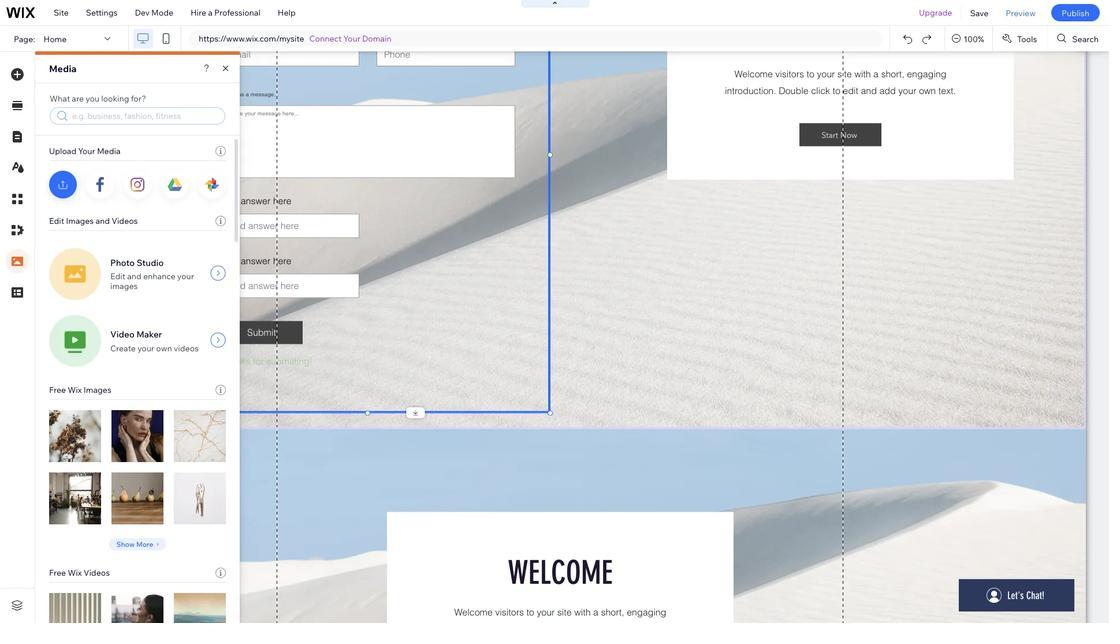 Task type: locate. For each thing, give the bounding box(es) containing it.
dev
[[135, 8, 150, 18]]

0 horizontal spatial edit
[[49, 216, 64, 226]]

home
[[44, 34, 67, 44]]

videos
[[174, 343, 199, 354]]

wix
[[68, 385, 82, 395], [192, 417, 206, 427], [68, 569, 82, 579]]

save
[[970, 8, 989, 18]]

show more
[[116, 541, 153, 549]]

images
[[66, 216, 94, 226], [84, 385, 111, 395]]

create
[[110, 343, 136, 354]]

1 horizontal spatial edit
[[110, 272, 125, 282]]

1 vertical spatial your
[[137, 343, 154, 354]]

tools button
[[993, 26, 1048, 51]]

1 horizontal spatial videos
[[112, 216, 138, 226]]

videos down show more button
[[84, 569, 110, 579]]

0 horizontal spatial your
[[137, 343, 154, 354]]

your
[[177, 272, 194, 282], [137, 343, 154, 354]]

and inside "photo studio edit and enhance your images"
[[127, 272, 141, 282]]

0 vertical spatial images
[[66, 216, 94, 226]]

you
[[86, 94, 99, 104]]

1 vertical spatial images
[[84, 385, 111, 395]]

1 horizontal spatial and
[[127, 272, 141, 282]]

save button
[[962, 0, 997, 25]]

upload your media
[[49, 146, 120, 156]]

1 vertical spatial media
[[97, 146, 120, 156]]

0 horizontal spatial media
[[49, 63, 77, 75]]

what
[[50, 94, 70, 104]]

2 free from the top
[[49, 569, 66, 579]]

search button
[[1048, 26, 1109, 51]]

your left 'domain'
[[343, 34, 360, 44]]

your right upload
[[78, 146, 95, 156]]

studio
[[137, 257, 164, 268]]

0 vertical spatial your
[[343, 34, 360, 44]]

0 horizontal spatial videos
[[84, 569, 110, 579]]

0 vertical spatial wix
[[68, 385, 82, 395]]

1 vertical spatial and
[[127, 272, 141, 282]]

free
[[49, 385, 66, 395], [49, 569, 66, 579]]

1 vertical spatial free
[[49, 569, 66, 579]]

0 horizontal spatial your
[[78, 146, 95, 156]]

free wix videos
[[49, 569, 110, 579]]

video
[[110, 329, 135, 340]]

0 vertical spatial your
[[177, 272, 194, 282]]

preview button
[[997, 0, 1045, 25]]

connect
[[309, 34, 342, 44]]

and
[[96, 216, 110, 226], [127, 272, 141, 282]]

media up what
[[49, 63, 77, 75]]

0 vertical spatial and
[[96, 216, 110, 226]]

forms
[[208, 417, 232, 427]]

1 free from the top
[[49, 385, 66, 395]]

your right enhance
[[177, 272, 194, 282]]

1 horizontal spatial media
[[97, 146, 120, 156]]

search
[[1073, 34, 1099, 44]]

wix forms
[[192, 417, 232, 427]]

0 vertical spatial videos
[[112, 216, 138, 226]]

looking
[[101, 94, 129, 104]]

photo
[[110, 257, 135, 268]]

2 vertical spatial wix
[[68, 569, 82, 579]]

https://www.wix.com/mysite connect your domain
[[199, 34, 392, 44]]

upgrade
[[919, 8, 952, 18]]

1 vertical spatial your
[[78, 146, 95, 156]]

publish button
[[1051, 4, 1100, 21]]

1 vertical spatial videos
[[84, 569, 110, 579]]

free for free wix videos
[[49, 569, 66, 579]]

media right upload
[[97, 146, 120, 156]]

enhance
[[143, 272, 175, 282]]

edit
[[49, 216, 64, 226], [110, 272, 125, 282]]

media
[[49, 63, 77, 75], [97, 146, 120, 156]]

more
[[136, 541, 153, 549]]

0 vertical spatial edit
[[49, 216, 64, 226]]

videos
[[112, 216, 138, 226], [84, 569, 110, 579]]

1 vertical spatial edit
[[110, 272, 125, 282]]

1 horizontal spatial your
[[177, 272, 194, 282]]

mode
[[151, 8, 173, 18]]

free for free wix images
[[49, 385, 66, 395]]

0 vertical spatial free
[[49, 385, 66, 395]]

videos up "photo"
[[112, 216, 138, 226]]

your
[[343, 34, 360, 44], [78, 146, 95, 156]]

maker
[[136, 329, 162, 340]]

your down maker
[[137, 343, 154, 354]]



Task type: describe. For each thing, give the bounding box(es) containing it.
what are you looking for?
[[50, 94, 146, 104]]

professional
[[214, 8, 260, 18]]

own
[[156, 343, 172, 354]]

site
[[54, 8, 69, 18]]

hire
[[191, 8, 206, 18]]

100%
[[964, 34, 984, 44]]

for?
[[131, 94, 146, 104]]

domain
[[362, 34, 392, 44]]

video maker create your own videos
[[110, 329, 199, 354]]

publish
[[1062, 8, 1090, 18]]

show more button
[[109, 539, 166, 551]]

free wix images
[[49, 385, 111, 395]]

100% button
[[945, 26, 993, 51]]

your inside video maker create your own videos
[[137, 343, 154, 354]]

settings
[[86, 8, 118, 18]]

1 vertical spatial wix
[[192, 417, 206, 427]]

tools
[[1017, 34, 1037, 44]]

are
[[72, 94, 84, 104]]

wix for images
[[68, 385, 82, 395]]

show
[[116, 541, 135, 549]]

upload
[[49, 146, 76, 156]]

https://www.wix.com/mysite
[[199, 34, 304, 44]]

dev mode
[[135, 8, 173, 18]]

a
[[208, 8, 213, 18]]

hire a professional
[[191, 8, 260, 18]]

your inside "photo studio edit and enhance your images"
[[177, 272, 194, 282]]

1 horizontal spatial your
[[343, 34, 360, 44]]

e.g. business, fashion, fitness field
[[71, 110, 212, 122]]

wix for videos
[[68, 569, 82, 579]]

0 horizontal spatial and
[[96, 216, 110, 226]]

0 vertical spatial media
[[49, 63, 77, 75]]

images
[[110, 281, 138, 291]]

photo studio edit and enhance your images
[[110, 257, 194, 291]]

preview
[[1006, 8, 1036, 18]]

edit images and videos
[[49, 216, 138, 226]]

edit inside "photo studio edit and enhance your images"
[[110, 272, 125, 282]]

help
[[278, 8, 296, 18]]



Task type: vqa. For each thing, say whether or not it's contained in the screenshot.
"Cookies"
no



